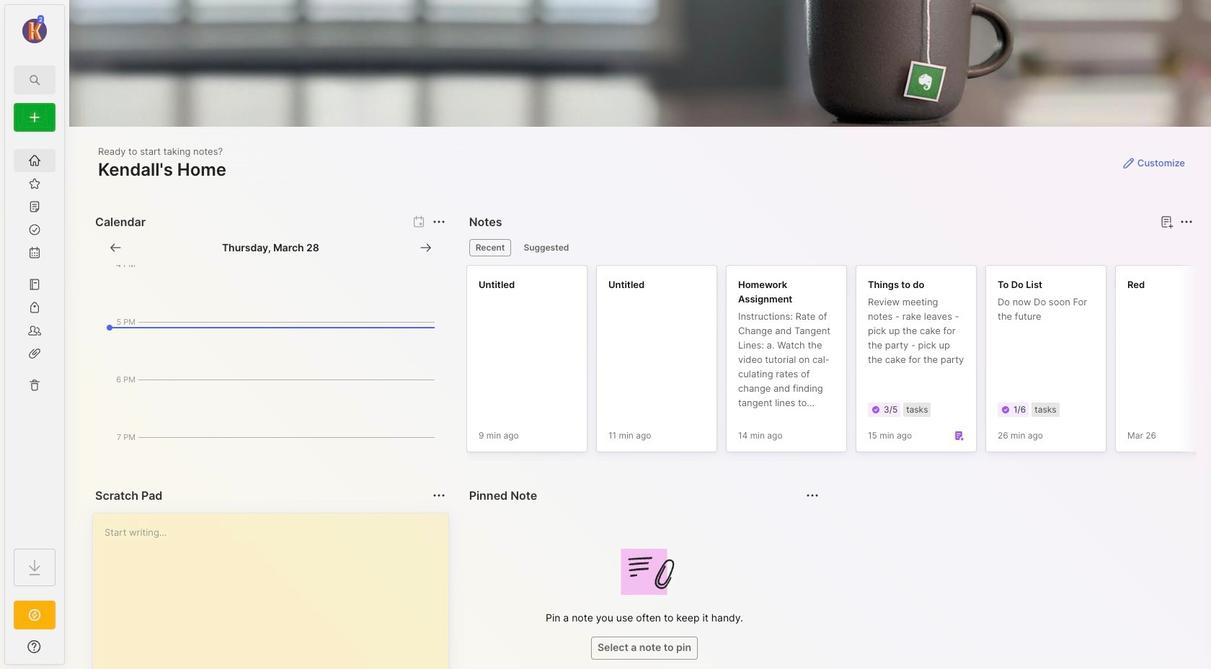 Task type: locate. For each thing, give the bounding box(es) containing it.
WHAT'S NEW field
[[5, 636, 64, 659]]

1 horizontal spatial more actions image
[[1178, 213, 1195, 231]]

upgrade image
[[26, 607, 43, 624]]

2 more actions image from the left
[[1178, 213, 1195, 231]]

0 horizontal spatial tab
[[469, 239, 511, 257]]

0 horizontal spatial more actions image
[[430, 213, 448, 231]]

tab
[[469, 239, 511, 257], [517, 239, 576, 257]]

row group
[[466, 265, 1211, 461]]

tree
[[5, 141, 64, 536]]

more actions image
[[430, 487, 448, 505]]

1 horizontal spatial tab
[[517, 239, 576, 257]]

tab list
[[469, 239, 1191, 257]]

more actions image
[[430, 213, 448, 231], [1178, 213, 1195, 231]]

home image
[[27, 154, 42, 168]]

tree inside main "element"
[[5, 141, 64, 536]]

More actions field
[[429, 212, 449, 232], [1177, 212, 1197, 232], [429, 486, 449, 506]]

click to expand image
[[63, 643, 74, 660]]



Task type: vqa. For each thing, say whether or not it's contained in the screenshot.
'Close' image
no



Task type: describe. For each thing, give the bounding box(es) containing it.
Start writing… text field
[[105, 514, 448, 670]]

Choose date to view field
[[222, 241, 319, 255]]

edit search image
[[26, 71, 43, 89]]

2 tab from the left
[[517, 239, 576, 257]]

main element
[[0, 0, 69, 670]]

Account field
[[5, 14, 64, 45]]

1 more actions image from the left
[[430, 213, 448, 231]]

1 tab from the left
[[469, 239, 511, 257]]



